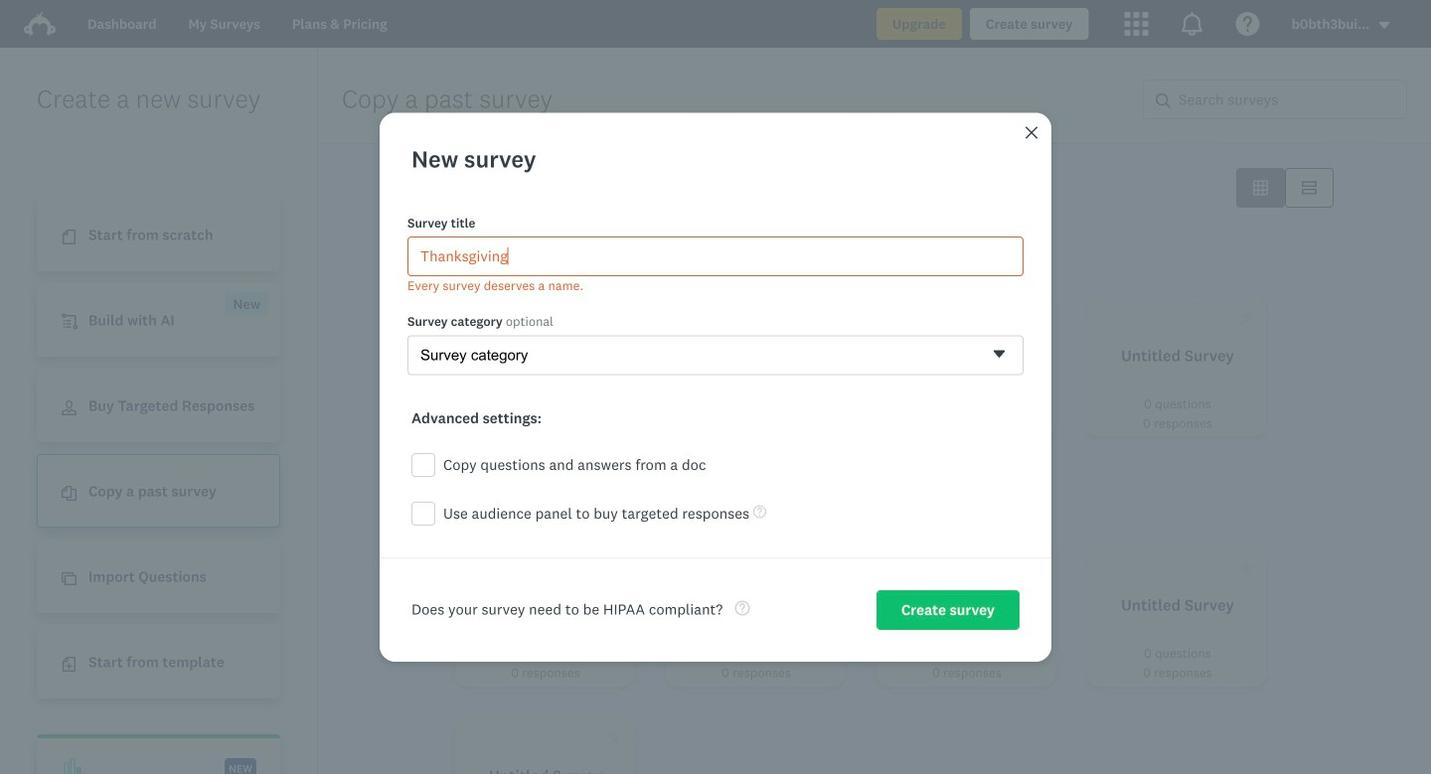 Task type: locate. For each thing, give the bounding box(es) containing it.
clone image
[[62, 572, 77, 587]]

brand logo image
[[24, 8, 56, 40], [24, 12, 56, 36]]

Survey name field
[[407, 236, 1024, 276]]

0 vertical spatial help image
[[753, 505, 766, 518]]

close image
[[1024, 124, 1039, 140], [1026, 126, 1038, 138]]

search image
[[1156, 93, 1171, 108]]

starfilled image
[[818, 559, 833, 574], [1029, 559, 1043, 574]]

dropdown arrow icon image
[[1377, 18, 1391, 32], [1379, 22, 1390, 29]]

dialog
[[380, 113, 1051, 662]]

1 horizontal spatial starfilled image
[[1029, 559, 1043, 574]]

notification center icon image
[[1180, 12, 1204, 36]]

products icon image
[[1125, 12, 1148, 36], [1125, 12, 1148, 36]]

textboxmultiple image
[[1302, 180, 1317, 195]]

1 starfilled image from the left
[[818, 559, 833, 574]]

starfilled image
[[1239, 310, 1254, 325], [607, 559, 622, 574], [1239, 559, 1254, 574], [607, 730, 622, 745]]

documentclone image
[[62, 486, 77, 501]]

0 horizontal spatial help image
[[735, 601, 750, 616]]

user image
[[62, 401, 77, 416]]

help image
[[753, 505, 766, 518], [735, 601, 750, 616]]

help icon image
[[1236, 12, 1260, 36]]

0 horizontal spatial starfilled image
[[818, 559, 833, 574]]



Task type: describe. For each thing, give the bounding box(es) containing it.
1 brand logo image from the top
[[24, 8, 56, 40]]

2 starfilled image from the left
[[1029, 559, 1043, 574]]

2 brand logo image from the top
[[24, 12, 56, 36]]

documentplus image
[[62, 657, 77, 672]]

Search surveys field
[[1171, 80, 1406, 118]]

1 horizontal spatial help image
[[753, 505, 766, 518]]

grid image
[[1253, 180, 1268, 195]]

1 vertical spatial help image
[[735, 601, 750, 616]]

document image
[[62, 230, 77, 245]]



